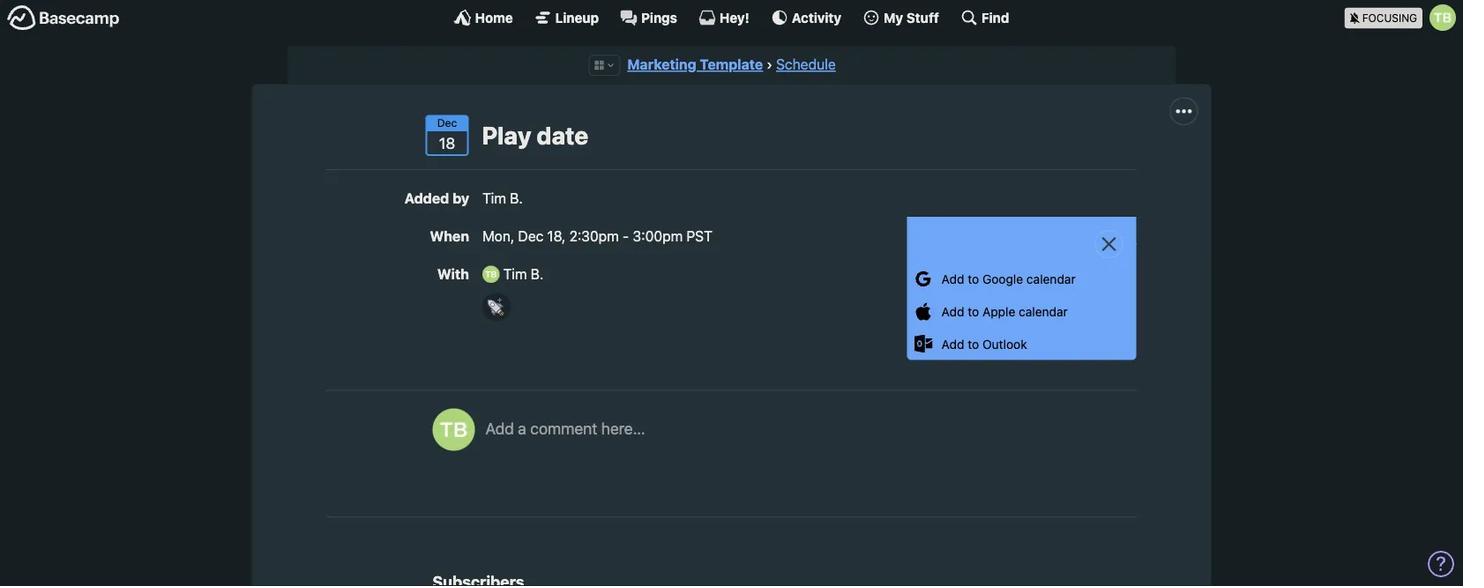 Task type: describe. For each thing, give the bounding box(es) containing it.
mon,
[[483, 228, 515, 245]]

focusing button
[[1345, 0, 1464, 34]]

template
[[700, 56, 764, 73]]

add to my calendar…
[[1003, 229, 1137, 246]]

marketing template link
[[628, 56, 764, 73]]

0 vertical spatial tim
[[483, 190, 506, 207]]

my stuff button
[[863, 9, 940, 26]]

to for apple
[[968, 304, 980, 319]]

to for my
[[1032, 229, 1045, 246]]

add for add to google calendar
[[942, 272, 965, 287]]

2 vertical spatial tim burton image
[[433, 409, 475, 452]]

tim burton image inside focusing popup button
[[1430, 4, 1457, 31]]

switch accounts image
[[7, 4, 120, 32]]

add to outlook
[[942, 337, 1028, 351]]

-
[[623, 228, 629, 245]]

activity
[[792, 10, 842, 25]]

hey!
[[720, 10, 750, 25]]

a
[[518, 419, 527, 438]]

home
[[475, 10, 513, 25]]

1 vertical spatial b.
[[531, 266, 544, 283]]

comment
[[531, 419, 598, 438]]

find
[[982, 10, 1010, 25]]

dec 18
[[437, 116, 457, 152]]

18
[[439, 134, 455, 152]]

add a comment here…
[[486, 419, 645, 438]]

outlook
[[983, 337, 1028, 351]]

added
[[405, 190, 449, 207]]

0 horizontal spatial b.
[[510, 190, 523, 207]]

here…
[[602, 419, 645, 438]]

18,
[[548, 228, 566, 245]]

my
[[884, 10, 904, 25]]

3:00pm
[[633, 228, 683, 245]]

mon, dec 18, 2:30pm -     3:00pm pst
[[483, 228, 713, 245]]

add to my calendar… button
[[1003, 227, 1137, 248]]

calendar…
[[1072, 229, 1137, 246]]



Task type: vqa. For each thing, say whether or not it's contained in the screenshot.
calendar
yes



Task type: locate. For each thing, give the bounding box(es) containing it.
0 vertical spatial tim burton image
[[1430, 4, 1457, 31]]

0 horizontal spatial tim burton image
[[433, 409, 475, 452]]

dec left '18,'
[[518, 228, 544, 245]]

my stuff
[[884, 10, 940, 25]]

› schedule
[[767, 56, 836, 73]]

find button
[[961, 9, 1010, 26]]

home link
[[454, 9, 513, 26]]

main element
[[0, 0, 1464, 34]]

my
[[1049, 229, 1068, 246]]

add to apple calendar
[[942, 304, 1068, 319]]

add left a
[[486, 419, 514, 438]]

0 vertical spatial calendar
[[1027, 272, 1076, 287]]

apple
[[983, 304, 1016, 319]]

stuff
[[907, 10, 940, 25]]

1 vertical spatial tim burton image
[[483, 266, 500, 283]]

0 vertical spatial b.
[[510, 190, 523, 207]]

hey! button
[[699, 9, 750, 26]]

2:30pm
[[570, 228, 619, 245]]

add to apple calendar link
[[908, 296, 1137, 328]]

pst
[[687, 228, 713, 245]]

1 horizontal spatial dec
[[518, 228, 544, 245]]

marketing
[[628, 56, 697, 73]]

add for add to outlook
[[942, 337, 965, 351]]

to inside add to outlook link
[[968, 337, 980, 351]]

tim burton image left a
[[433, 409, 475, 452]]

to left apple
[[968, 304, 980, 319]]

pings button
[[620, 9, 678, 26]]

focusing
[[1363, 12, 1418, 24]]

to left outlook
[[968, 337, 980, 351]]

dec up 18
[[437, 116, 457, 129]]

marketing template
[[628, 56, 764, 73]]

dec
[[437, 116, 457, 129], [518, 228, 544, 245]]

b.
[[510, 190, 523, 207], [531, 266, 544, 283]]

lineup
[[556, 10, 599, 25]]

when
[[430, 228, 469, 245]]

schedule
[[777, 56, 836, 73]]

to inside add to my calendar… dropdown button
[[1032, 229, 1045, 246]]

to inside add to google calendar link
[[968, 272, 980, 287]]

play
[[482, 121, 532, 150]]

tim down mon,
[[503, 266, 527, 283]]

tim burton image right focusing
[[1430, 4, 1457, 31]]

added by
[[405, 190, 469, 207]]

to
[[1032, 229, 1045, 246], [968, 272, 980, 287], [968, 304, 980, 319], [968, 337, 980, 351]]

add left google
[[942, 272, 965, 287]]

add left outlook
[[942, 337, 965, 351]]

calendar down add to google calendar link
[[1019, 304, 1068, 319]]

calendar down 'my'
[[1027, 272, 1076, 287]]

to for outlook
[[968, 337, 980, 351]]

with
[[438, 266, 469, 283]]

calendar
[[1027, 272, 1076, 287], [1019, 304, 1068, 319]]

add to google calendar
[[942, 272, 1076, 287]]

add up add to google calendar
[[1003, 229, 1029, 246]]

tim right by
[[483, 190, 506, 207]]

1 vertical spatial calendar
[[1019, 304, 1068, 319]]

add for add a comment here…
[[486, 419, 514, 438]]

calendar for add to google calendar
[[1027, 272, 1076, 287]]

tim burton image right with
[[483, 266, 500, 283]]

calendar inside add to apple calendar link
[[1019, 304, 1068, 319]]

b. down mon, dec 18, 2:30pm -     3:00pm pst
[[531, 266, 544, 283]]

b. up mon,
[[510, 190, 523, 207]]

tim b. up mon,
[[483, 190, 523, 207]]

1 vertical spatial tim
[[503, 266, 527, 283]]

add inside dropdown button
[[1003, 229, 1029, 246]]

›
[[767, 56, 773, 73]]

tim
[[483, 190, 506, 207], [503, 266, 527, 283]]

activity link
[[771, 9, 842, 26]]

lineup link
[[534, 9, 599, 26]]

to for google
[[968, 272, 980, 287]]

add to outlook link
[[908, 328, 1137, 361]]

2 horizontal spatial tim burton image
[[1430, 4, 1457, 31]]

add a comment here… button
[[486, 409, 1119, 489]]

0 vertical spatial tim b.
[[483, 190, 523, 207]]

add for add to my calendar…
[[1003, 229, 1029, 246]]

0 vertical spatial dec
[[437, 116, 457, 129]]

1 vertical spatial tim b.
[[500, 266, 544, 283]]

add for add to apple calendar
[[942, 304, 965, 319]]

0 horizontal spatial dec
[[437, 116, 457, 129]]

to left google
[[968, 272, 980, 287]]

1 horizontal spatial b.
[[531, 266, 544, 283]]

add up add to outlook
[[942, 304, 965, 319]]

google
[[983, 272, 1024, 287]]

calendar inside add to google calendar link
[[1027, 272, 1076, 287]]

add
[[1003, 229, 1029, 246], [942, 272, 965, 287], [942, 304, 965, 319], [942, 337, 965, 351], [486, 419, 514, 438]]

tim b.
[[483, 190, 523, 207], [500, 266, 544, 283]]

add to google calendar link
[[908, 263, 1137, 296]]

add inside 'button'
[[486, 419, 514, 438]]

1 horizontal spatial tim burton image
[[483, 266, 500, 283]]

play date
[[482, 121, 589, 150]]

tim burton image
[[1430, 4, 1457, 31], [483, 266, 500, 283], [433, 409, 475, 452]]

to left 'my'
[[1032, 229, 1045, 246]]

date
[[537, 121, 589, 150]]

schedule link
[[777, 56, 836, 73]]

1 vertical spatial dec
[[518, 228, 544, 245]]

pings
[[642, 10, 678, 25]]

calendar for add to apple calendar
[[1019, 304, 1068, 319]]

by
[[453, 190, 469, 207]]

to inside add to apple calendar link
[[968, 304, 980, 319]]

tim b. down mon,
[[500, 266, 544, 283]]



